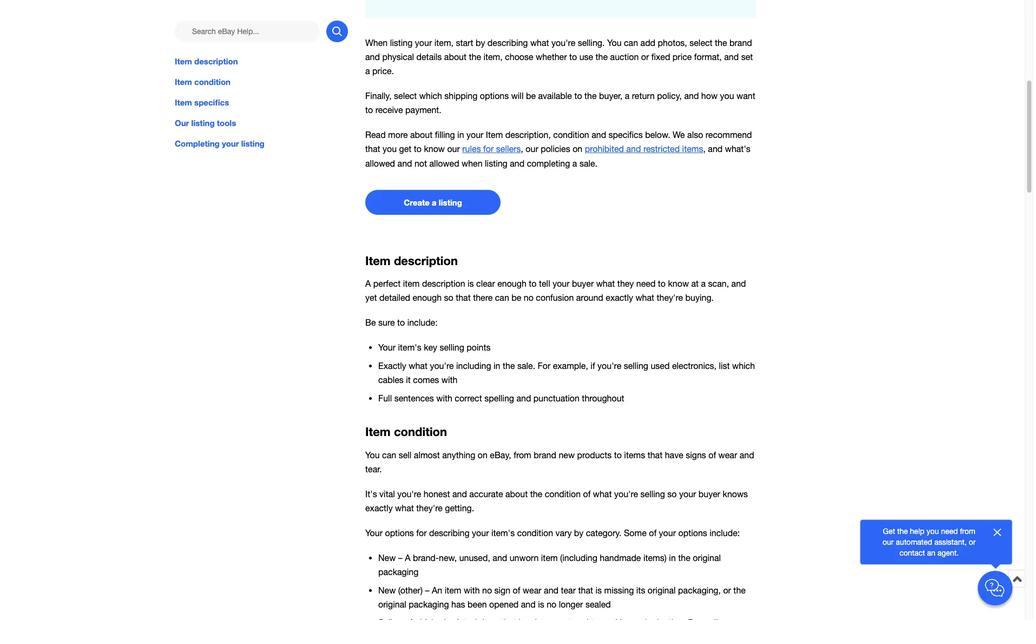 Task type: describe. For each thing, give the bounding box(es) containing it.
1 horizontal spatial include:
[[710, 528, 740, 538]]

and left tear
[[544, 586, 559, 595]]

selling inside exactly what you're including in the sale. for example, if you're selling used electronics, list which cables it comes with
[[624, 361, 648, 371]]

rules
[[462, 144, 481, 154]]

2 horizontal spatial options
[[678, 528, 707, 538]]

that inside new (other) – an item with no sign of wear and tear that is missing its original packaging, or the original packaging has been opened and is no longer sealed
[[578, 586, 593, 595]]

contact
[[900, 549, 925, 558]]

0 horizontal spatial item condition
[[175, 77, 231, 87]]

your for your options for describing your item's condition vary by category. some of your options include:
[[365, 528, 383, 538]]

filling
[[435, 130, 455, 140]]

of inside it's vital you're honest and accurate about the condition of what you're selling so your buyer knows exactly what they're getting.
[[583, 489, 591, 499]]

exactly inside it's vital you're honest and accurate about the condition of what you're selling so your buyer knows exactly what they're getting.
[[365, 503, 393, 513]]

that inside read more about filling in your item description, condition and specifics below. we also recommend that you get to know our
[[365, 144, 380, 154]]

condition up almost
[[394, 425, 447, 439]]

tear.
[[365, 464, 382, 474]]

buyer inside a perfect item description is clear enough to tell your buyer what they need to know at a scan, and yet detailed enough so that there can be no confusion around exactly what they're buying.
[[572, 279, 594, 288]]

be
[[365, 318, 376, 328]]

condition inside read more about filling in your item description, condition and specifics below. we also recommend that you get to know our
[[553, 130, 589, 140]]

items)
[[644, 553, 667, 563]]

0 horizontal spatial enough
[[413, 293, 442, 303]]

1 vertical spatial for
[[416, 528, 427, 538]]

your up unused,
[[472, 528, 489, 538]]

to left at
[[658, 279, 666, 288]]

with inside new (other) – an item with no sign of wear and tear that is missing its original packaging, or the original packaging has been opened and is no longer sealed
[[464, 586, 480, 595]]

choose
[[505, 52, 533, 62]]

1 vertical spatial with
[[436, 394, 452, 403]]

they're inside a perfect item description is clear enough to tell your buyer what they need to know at a scan, and yet detailed enough so that there can be no confusion around exactly what they're buying.
[[657, 293, 683, 303]]

they're inside it's vital you're honest and accurate about the condition of what you're selling so your buyer knows exactly what they're getting.
[[416, 503, 443, 513]]

it's
[[365, 489, 377, 499]]

our inside get the help you need from our automated assistant, or contact an agent.
[[883, 538, 894, 547]]

item inside a perfect item description is clear enough to tell your buyer what they need to know at a scan, and yet detailed enough so that there can be no confusion around exactly what they're buying.
[[403, 279, 420, 288]]

and left restricted
[[627, 144, 641, 154]]

your item's key selling points
[[378, 343, 491, 352]]

and inside you can sell almost anything on ebay, from brand new products to items that have signs of wear and tear.
[[740, 450, 754, 460]]

throughout
[[582, 394, 624, 403]]

you're right vital
[[397, 489, 421, 499]]

sentences
[[394, 394, 434, 403]]

a right the create
[[432, 197, 437, 207]]

know inside read more about filling in your item description, condition and specifics below. we also recommend that you get to know our
[[424, 144, 445, 154]]

the down start
[[469, 52, 481, 62]]

or inside when listing your item, start by describing what you're selling. you can add photos, select the brand and physical details about the item, choose whether to use the auction or fixed price format, and set a price.
[[641, 52, 649, 62]]

what's
[[725, 144, 751, 154]]

1 , from the left
[[521, 144, 523, 154]]

your inside completing your listing 'link'
[[222, 139, 239, 148]]

original inside new – a brand-new, unused, and unworn item (including handmade items) in the original packaging
[[693, 553, 721, 563]]

auction
[[610, 52, 639, 62]]

completing your listing
[[175, 139, 265, 148]]

and down when
[[365, 52, 380, 62]]

used
[[651, 361, 670, 371]]

the inside exactly what you're including in the sale. for example, if you're selling used electronics, list which cables it comes with
[[503, 361, 515, 371]]

exactly what you're including in the sale. for example, if you're selling used electronics, list which cables it comes with
[[378, 361, 755, 385]]

around
[[576, 293, 603, 303]]

sell
[[399, 450, 412, 460]]

and inside finally, select which shipping options will be available to the buyer, a return policy, and how you want to receive payment.
[[684, 91, 699, 101]]

you inside get the help you need from our automated assistant, or contact an agent.
[[927, 527, 939, 536]]

your inside read more about filling in your item description, condition and specifics below. we also recommend that you get to know our
[[467, 130, 484, 140]]

completing
[[175, 139, 220, 148]]

completing
[[527, 158, 570, 168]]

receive
[[375, 105, 403, 115]]

description inside a perfect item description is clear enough to tell your buyer what they need to know at a scan, and yet detailed enough so that there can be no confusion around exactly what they're buying.
[[422, 279, 465, 288]]

1 horizontal spatial for
[[483, 144, 494, 154]]

accurate
[[469, 489, 503, 499]]

1 horizontal spatial item's
[[491, 528, 515, 538]]

read more about filling in your item description, condition and specifics below. we also recommend that you get to know our
[[365, 130, 752, 154]]

signs
[[686, 450, 706, 460]]

at
[[691, 279, 699, 288]]

you're right 'if'
[[598, 361, 622, 371]]

and down the recommend
[[708, 144, 723, 154]]

to down finally, in the left of the page
[[365, 105, 373, 115]]

you inside you can sell almost anything on ebay, from brand new products to items that have signs of wear and tear.
[[365, 450, 380, 460]]

key
[[424, 343, 437, 352]]

the up format,
[[715, 38, 727, 48]]

, inside , and what's allowed and not allowed when listing and completing a sale.
[[703, 144, 706, 154]]

your options for describing your item's condition vary by category. some of your options include:
[[365, 528, 740, 538]]

select inside when listing your item, start by describing what you're selling. you can add photos, select the brand and physical details about the item, choose whether to use the auction or fixed price format, and set a price.
[[690, 38, 713, 48]]

its
[[636, 586, 645, 595]]

will
[[511, 91, 524, 101]]

they
[[618, 279, 634, 288]]

need inside a perfect item description is clear enough to tell your buyer what they need to know at a scan, and yet detailed enough so that there can be no confusion around exactly what they're buying.
[[636, 279, 656, 288]]

can inside a perfect item description is clear enough to tell your buyer what they need to know at a scan, and yet detailed enough so that there can be no confusion around exactly what they're buying.
[[495, 293, 509, 303]]

0 vertical spatial selling
[[440, 343, 464, 352]]

1 horizontal spatial on
[[573, 144, 583, 154]]

cables
[[378, 375, 404, 385]]

0 horizontal spatial include:
[[407, 318, 438, 328]]

tear
[[561, 586, 576, 595]]

or inside get the help you need from our automated assistant, or contact an agent.
[[969, 538, 976, 547]]

1 horizontal spatial original
[[648, 586, 676, 595]]

been
[[468, 600, 487, 609]]

listing inside when listing your item, start by describing what you're selling. you can add photos, select the brand and physical details about the item, choose whether to use the auction or fixed price format, and set a price.
[[390, 38, 413, 48]]

brand-
[[413, 553, 439, 563]]

1 vertical spatial item,
[[484, 52, 503, 62]]

sealed
[[586, 600, 611, 609]]

with inside exactly what you're including in the sale. for example, if you're selling used electronics, list which cables it comes with
[[442, 375, 458, 385]]

new for new (other) – an item with no sign of wear and tear that is missing its original packaging, or the original packaging has been opened and is no longer sealed
[[378, 586, 396, 595]]

agent.
[[938, 549, 959, 558]]

get
[[399, 144, 412, 154]]

yet
[[365, 293, 377, 303]]

exactly inside a perfect item description is clear enough to tell your buyer what they need to know at a scan, and yet detailed enough so that there can be no confusion around exactly what they're buying.
[[606, 293, 633, 303]]

item condition link
[[175, 76, 348, 88]]

policy,
[[657, 91, 682, 101]]

set
[[741, 52, 753, 62]]

listing right the create
[[439, 197, 462, 207]]

0 vertical spatial item's
[[398, 343, 422, 352]]

condition up item specifics
[[194, 77, 231, 87]]

in inside new – a brand-new, unused, and unworn item (including handmade items) in the original packaging
[[669, 553, 676, 563]]

item inside item specifics link
[[175, 97, 192, 107]]

the inside new (other) – an item with no sign of wear and tear that is missing its original packaging, or the original packaging has been opened and is no longer sealed
[[734, 586, 746, 595]]

– inside new – a brand-new, unused, and unworn item (including handmade items) in the original packaging
[[398, 553, 403, 563]]

our listing tools
[[175, 118, 236, 128]]

a inside finally, select which shipping options will be available to the buyer, a return policy, and how you want to receive payment.
[[625, 91, 630, 101]]

your inside a perfect item description is clear enough to tell your buyer what they need to know at a scan, and yet detailed enough so that there can be no confusion around exactly what they're buying.
[[553, 279, 570, 288]]

1 vertical spatial no
[[482, 586, 492, 595]]

payment.
[[405, 105, 442, 115]]

comes
[[413, 375, 439, 385]]

about inside read more about filling in your item description, condition and specifics below. we also recommend that you get to know our
[[410, 130, 433, 140]]

new (other) – an item with no sign of wear and tear that is missing its original packaging, or the original packaging has been opened and is no longer sealed
[[378, 586, 746, 609]]

items inside you can sell almost anything on ebay, from brand new products to items that have signs of wear and tear.
[[624, 450, 645, 460]]

get the help you need from our automated assistant, or contact an agent.
[[883, 527, 976, 558]]

missing
[[604, 586, 634, 595]]

of inside new (other) – an item with no sign of wear and tear that is missing its original packaging, or the original packaging has been opened and is no longer sealed
[[513, 586, 520, 595]]

packaging,
[[678, 586, 721, 595]]

finally,
[[365, 91, 392, 101]]

if
[[591, 361, 595, 371]]

almost
[[414, 450, 440, 460]]

price
[[673, 52, 692, 62]]

description,
[[505, 130, 551, 140]]

an
[[432, 586, 442, 595]]

1 horizontal spatial by
[[574, 528, 584, 538]]

1 vertical spatial description
[[394, 254, 458, 268]]

confusion
[[536, 293, 574, 303]]

selling.
[[578, 38, 605, 48]]

describing inside when listing your item, start by describing what you're selling. you can add photos, select the brand and physical details about the item, choose whether to use the auction or fixed price format, and set a price.
[[488, 38, 528, 48]]

points
[[467, 343, 491, 352]]

0 vertical spatial item description
[[175, 56, 238, 66]]

1 allowed from the left
[[365, 158, 395, 168]]

0 horizontal spatial describing
[[429, 528, 470, 538]]

0 vertical spatial specifics
[[194, 97, 229, 107]]

0 horizontal spatial options
[[385, 528, 414, 538]]

is inside a perfect item description is clear enough to tell your buyer what they need to know at a scan, and yet detailed enough so that there can be no confusion around exactly what they're buying.
[[468, 279, 474, 288]]

how
[[701, 91, 718, 101]]

select inside finally, select which shipping options will be available to the buyer, a return policy, and how you want to receive payment.
[[394, 91, 417, 101]]

a inside , and what's allowed and not allowed when listing and completing a sale.
[[573, 158, 577, 168]]

and right opened
[[521, 600, 536, 609]]

category.
[[586, 528, 622, 538]]

and left set at top right
[[724, 52, 739, 62]]

the inside get the help you need from our automated assistant, or contact an agent.
[[897, 527, 908, 536]]

0 vertical spatial items
[[682, 144, 703, 154]]

has
[[451, 600, 465, 609]]

to right sure
[[397, 318, 405, 328]]

by inside when listing your item, start by describing what you're selling. you can add photos, select the brand and physical details about the item, choose whether to use the auction or fixed price format, and set a price.
[[476, 38, 485, 48]]

physical
[[382, 52, 414, 62]]

a perfect item description is clear enough to tell your buyer what they need to know at a scan, and yet detailed enough so that there can be no confusion around exactly what they're buying.
[[365, 279, 746, 303]]

listing inside 'link'
[[241, 139, 265, 148]]

be sure to include:
[[365, 318, 438, 328]]

0 horizontal spatial original
[[378, 600, 406, 609]]

be inside a perfect item description is clear enough to tell your buyer what they need to know at a scan, and yet detailed enough so that there can be no confusion around exactly what they're buying.
[[512, 293, 521, 303]]

of right some at the right
[[649, 528, 657, 538]]

your up items) on the right
[[659, 528, 676, 538]]

correct
[[455, 394, 482, 403]]

to inside when listing your item, start by describing what you're selling. you can add photos, select the brand and physical details about the item, choose whether to use the auction or fixed price format, and set a price.
[[569, 52, 577, 62]]

be inside finally, select which shipping options will be available to the buyer, a return policy, and how you want to receive payment.
[[526, 91, 536, 101]]

vary
[[556, 528, 572, 538]]

create
[[404, 197, 430, 207]]

and inside a perfect item description is clear enough to tell your buyer what they need to know at a scan, and yet detailed enough so that there can be no confusion around exactly what they're buying.
[[732, 279, 746, 288]]

item inside item condition link
[[175, 77, 192, 87]]

specifics inside read more about filling in your item description, condition and specifics below. we also recommend that you get to know our
[[609, 130, 643, 140]]

start
[[456, 38, 473, 48]]

we
[[673, 130, 685, 140]]

you for get
[[383, 144, 397, 154]]

restricted
[[644, 144, 680, 154]]

the inside it's vital you're honest and accurate about the condition of what you're selling so your buyer knows exactly what they're getting.
[[530, 489, 542, 499]]

when
[[365, 38, 388, 48]]

listing down item specifics
[[191, 118, 215, 128]]

packaging inside new – a brand-new, unused, and unworn item (including handmade items) in the original packaging
[[378, 567, 419, 577]]

honest
[[424, 489, 450, 499]]

new for new – a brand-new, unused, and unworn item (including handmade items) in the original packaging
[[378, 553, 396, 563]]

sale. inside exactly what you're including in the sale. for example, if you're selling used electronics, list which cables it comes with
[[517, 361, 535, 371]]

add
[[641, 38, 656, 48]]

you for want
[[720, 91, 734, 101]]

full
[[378, 394, 392, 403]]

longer
[[559, 600, 583, 609]]

when
[[462, 158, 483, 168]]

that inside a perfect item description is clear enough to tell your buyer what they need to know at a scan, and yet detailed enough so that there can be no confusion around exactly what they're buying.
[[456, 293, 471, 303]]

your inside when listing your item, start by describing what you're selling. you can add photos, select the brand and physical details about the item, choose whether to use the auction or fixed price format, and set a price.
[[415, 38, 432, 48]]

you can sell almost anything on ebay, from brand new products to items that have signs of wear and tear.
[[365, 450, 754, 474]]

in for the
[[494, 361, 500, 371]]

to right available
[[574, 91, 582, 101]]

and down sellers on the top
[[510, 158, 525, 168]]

what inside exactly what you're including in the sale. for example, if you're selling used electronics, list which cables it comes with
[[409, 361, 428, 371]]

detailed
[[379, 293, 410, 303]]

buying.
[[686, 293, 714, 303]]

it's vital you're honest and accurate about the condition of what you're selling so your buyer knows exactly what they're getting.
[[365, 489, 748, 513]]

1 vertical spatial item condition
[[365, 425, 447, 439]]

recommend
[[706, 130, 752, 140]]

full sentences with correct spelling and punctuation throughout
[[378, 394, 624, 403]]

read
[[365, 130, 386, 140]]

an
[[927, 549, 936, 558]]



Task type: vqa. For each thing, say whether or not it's contained in the screenshot.
"THAT"
yes



Task type: locate. For each thing, give the bounding box(es) containing it.
assistant,
[[935, 538, 967, 547]]

1 vertical spatial can
[[495, 293, 509, 303]]

listing inside , and what's allowed and not allowed when listing and completing a sale.
[[485, 158, 508, 168]]

and down get
[[398, 158, 412, 168]]

your down 'signs'
[[679, 489, 696, 499]]

0 horizontal spatial by
[[476, 38, 485, 48]]

1 vertical spatial include:
[[710, 528, 740, 538]]

1 vertical spatial specifics
[[609, 130, 643, 140]]

or down add
[[641, 52, 649, 62]]

1 vertical spatial brand
[[534, 450, 556, 460]]

options
[[480, 91, 509, 101], [385, 528, 414, 538], [678, 528, 707, 538]]

and inside new – a brand-new, unused, and unworn item (including handmade items) in the original packaging
[[493, 553, 507, 563]]

1 horizontal spatial they're
[[657, 293, 683, 303]]

with right comes
[[442, 375, 458, 385]]

our down "description,"
[[526, 144, 538, 154]]

0 horizontal spatial buyer
[[572, 279, 594, 288]]

include: down knows
[[710, 528, 740, 538]]

1 vertical spatial original
[[648, 586, 676, 595]]

1 vertical spatial selling
[[624, 361, 648, 371]]

the inside finally, select which shipping options will be available to the buyer, a return policy, and how you want to receive payment.
[[585, 91, 597, 101]]

options inside finally, select which shipping options will be available to the buyer, a return policy, and how you want to receive payment.
[[480, 91, 509, 101]]

item description up item specifics
[[175, 56, 238, 66]]

0 vertical spatial select
[[690, 38, 713, 48]]

packaging down an at the bottom of page
[[409, 600, 449, 609]]

0 vertical spatial from
[[514, 450, 531, 460]]

that inside you can sell almost anything on ebay, from brand new products to items that have signs of wear and tear.
[[648, 450, 663, 460]]

1 vertical spatial item description
[[365, 254, 458, 268]]

1 horizontal spatial enough
[[498, 279, 527, 288]]

1 vertical spatial items
[[624, 450, 645, 460]]

1 vertical spatial by
[[574, 528, 584, 538]]

description down search ebay help... text field
[[194, 56, 238, 66]]

item specifics link
[[175, 96, 348, 108]]

no
[[524, 293, 534, 303], [482, 586, 492, 595], [547, 600, 557, 609]]

so inside a perfect item description is clear enough to tell your buyer what they need to know at a scan, and yet detailed enough so that there can be no confusion around exactly what they're buying.
[[444, 293, 453, 303]]

new
[[559, 450, 575, 460]]

item inside item description link
[[175, 56, 192, 66]]

by right vary
[[574, 528, 584, 538]]

knows
[[723, 489, 748, 499]]

wear inside you can sell almost anything on ebay, from brand new products to items that have signs of wear and tear.
[[719, 450, 737, 460]]

brand up set at top right
[[730, 38, 752, 48]]

a inside a perfect item description is clear enough to tell your buyer what they need to know at a scan, and yet detailed enough so that there can be no confusion around exactly what they're buying.
[[701, 279, 706, 288]]

exactly down it's
[[365, 503, 393, 513]]

condition up 'unworn'
[[517, 528, 553, 538]]

1 vertical spatial buyer
[[699, 489, 721, 499]]

buyer up around
[[572, 279, 594, 288]]

handmade
[[600, 553, 641, 563]]

0 vertical spatial they're
[[657, 293, 683, 303]]

item inside read more about filling in your item description, condition and specifics below. we also recommend that you get to know our
[[486, 130, 503, 140]]

item, up details
[[434, 38, 454, 48]]

and up getting.
[[452, 489, 467, 499]]

wear right sign
[[523, 586, 542, 595]]

1 horizontal spatial exactly
[[606, 293, 633, 303]]

your up details
[[415, 38, 432, 48]]

enough
[[498, 279, 527, 288], [413, 293, 442, 303]]

in for your
[[457, 130, 464, 140]]

0 horizontal spatial –
[[398, 553, 403, 563]]

a down rules for sellers , our policies on prohibited and restricted items
[[573, 158, 577, 168]]

new,
[[439, 553, 457, 563]]

can up auction
[[624, 38, 638, 48]]

1 horizontal spatial item description
[[365, 254, 458, 268]]

0 vertical spatial need
[[636, 279, 656, 288]]

for
[[483, 144, 494, 154], [416, 528, 427, 538]]

1 horizontal spatial be
[[526, 91, 536, 101]]

0 horizontal spatial they're
[[416, 503, 443, 513]]

items left have
[[624, 450, 645, 460]]

sale. inside , and what's allowed and not allowed when listing and completing a sale.
[[580, 158, 598, 168]]

there
[[473, 293, 493, 303]]

including
[[456, 361, 491, 371]]

0 horizontal spatial specifics
[[194, 97, 229, 107]]

2 vertical spatial original
[[378, 600, 406, 609]]

2 new from the top
[[378, 586, 396, 595]]

2 vertical spatial can
[[382, 450, 396, 460]]

and inside it's vital you're honest and accurate about the condition of what you're selling so your buyer knows exactly what they're getting.
[[452, 489, 467, 499]]

and left 'unworn'
[[493, 553, 507, 563]]

no left longer
[[547, 600, 557, 609]]

item description
[[175, 56, 238, 66], [365, 254, 458, 268]]

they're
[[657, 293, 683, 303], [416, 503, 443, 513]]

which inside finally, select which shipping options will be available to the buyer, a return policy, and how you want to receive payment.
[[419, 91, 442, 101]]

1 horizontal spatial no
[[524, 293, 534, 303]]

whether
[[536, 52, 567, 62]]

2 vertical spatial about
[[506, 489, 528, 499]]

0 vertical spatial by
[[476, 38, 485, 48]]

0 vertical spatial include:
[[407, 318, 438, 328]]

0 horizontal spatial brand
[[534, 450, 556, 460]]

0 vertical spatial you
[[607, 38, 622, 48]]

the down you can sell almost anything on ebay, from brand new products to items that have signs of wear and tear.
[[530, 489, 542, 499]]

that down "read"
[[365, 144, 380, 154]]

shipping
[[445, 91, 478, 101]]

can
[[624, 38, 638, 48], [495, 293, 509, 303], [382, 450, 396, 460]]

item inside new – a brand-new, unused, and unworn item (including handmade items) in the original packaging
[[541, 553, 558, 563]]

0 vertical spatial item
[[403, 279, 420, 288]]

0 vertical spatial packaging
[[378, 567, 419, 577]]

a left price.
[[365, 66, 370, 76]]

no left sign
[[482, 586, 492, 595]]

0 horizontal spatial about
[[410, 130, 433, 140]]

packaging up (other)
[[378, 567, 419, 577]]

and right spelling
[[517, 394, 531, 403]]

original
[[693, 553, 721, 563], [648, 586, 676, 595], [378, 600, 406, 609]]

also
[[687, 130, 703, 140]]

with
[[442, 375, 458, 385], [436, 394, 452, 403], [464, 586, 480, 595]]

perfect
[[373, 279, 401, 288]]

selling right key on the bottom of the page
[[440, 343, 464, 352]]

1 vertical spatial in
[[494, 361, 500, 371]]

you're down your item's key selling points
[[430, 361, 454, 371]]

our
[[447, 144, 460, 154], [526, 144, 538, 154], [883, 538, 894, 547]]

new left brand-
[[378, 553, 396, 563]]

item description link
[[175, 55, 348, 67]]

1 vertical spatial you
[[383, 144, 397, 154]]

punctuation
[[534, 394, 580, 403]]

2 , from the left
[[703, 144, 706, 154]]

selling up some at the right
[[641, 489, 665, 499]]

0 horizontal spatial item's
[[398, 343, 422, 352]]

0 horizontal spatial is
[[468, 279, 474, 288]]

about inside it's vital you're honest and accurate about the condition of what you're selling so your buyer knows exactly what they're getting.
[[506, 489, 528, 499]]

1 horizontal spatial item
[[445, 586, 461, 595]]

rules for sellers link
[[462, 144, 521, 154]]

, and what's allowed and not allowed when listing and completing a sale.
[[365, 144, 751, 168]]

1 horizontal spatial describing
[[488, 38, 528, 48]]

1 vertical spatial item
[[541, 553, 558, 563]]

description left clear
[[422, 279, 465, 288]]

available
[[538, 91, 572, 101]]

2 horizontal spatial can
[[624, 38, 638, 48]]

enough right detailed
[[413, 293, 442, 303]]

your for your item's key selling points
[[378, 343, 396, 352]]

sale. left for
[[517, 361, 535, 371]]

allowed down "read"
[[365, 158, 395, 168]]

you inside finally, select which shipping options will be available to the buyer, a return policy, and how you want to receive payment.
[[720, 91, 734, 101]]

0 vertical spatial new
[[378, 553, 396, 563]]

below.
[[645, 130, 670, 140]]

1 vertical spatial know
[[668, 279, 689, 288]]

that left "there" on the left of the page
[[456, 293, 471, 303]]

the inside new – a brand-new, unused, and unworn item (including handmade items) in the original packaging
[[678, 553, 691, 563]]

buyer inside it's vital you're honest and accurate about the condition of what you're selling so your buyer knows exactly what they're getting.
[[699, 489, 721, 499]]

2 horizontal spatial is
[[596, 586, 602, 595]]

unused,
[[459, 553, 490, 563]]

2 vertical spatial in
[[669, 553, 676, 563]]

a left return
[[625, 91, 630, 101]]

which inside exactly what you're including in the sale. for example, if you're selling used electronics, list which cables it comes with
[[732, 361, 755, 371]]

in right items) on the right
[[669, 553, 676, 563]]

know inside a perfect item description is clear enough to tell your buyer what they need to know at a scan, and yet detailed enough so that there can be no confusion around exactly what they're buying.
[[668, 279, 689, 288]]

have
[[665, 450, 683, 460]]

selling inside it's vital you're honest and accurate about the condition of what you're selling so your buyer knows exactly what they're getting.
[[641, 489, 665, 499]]

0 horizontal spatial select
[[394, 91, 417, 101]]

enough right clear
[[498, 279, 527, 288]]

get the help you need from our automated assistant, or contact an agent. tooltip
[[878, 526, 981, 559]]

0 vertical spatial you
[[720, 91, 734, 101]]

1 vertical spatial about
[[410, 130, 433, 140]]

0 horizontal spatial be
[[512, 293, 521, 303]]

when listing your item, start by describing what you're selling. you can add photos, select the brand and physical details about the item, choose whether to use the auction or fixed price format, and set a price.
[[365, 38, 753, 76]]

1 vertical spatial –
[[425, 586, 430, 595]]

for up brand-
[[416, 528, 427, 538]]

can inside when listing your item, start by describing what you're selling. you can add photos, select the brand and physical details about the item, choose whether to use the auction or fixed price format, and set a price.
[[624, 38, 638, 48]]

from inside get the help you need from our automated assistant, or contact an agent.
[[960, 527, 976, 536]]

0 vertical spatial wear
[[719, 450, 737, 460]]

brand inside you can sell almost anything on ebay, from brand new products to items that have signs of wear and tear.
[[534, 450, 556, 460]]

is up the 'sealed'
[[596, 586, 602, 595]]

1 horizontal spatial you
[[720, 91, 734, 101]]

of right 'signs'
[[709, 450, 716, 460]]

you
[[720, 91, 734, 101], [383, 144, 397, 154], [927, 527, 939, 536]]

can left the "sell"
[[382, 450, 396, 460]]

2 horizontal spatial in
[[669, 553, 676, 563]]

0 horizontal spatial no
[[482, 586, 492, 595]]

is left longer
[[538, 600, 544, 609]]

help
[[910, 527, 925, 536]]

create a listing
[[404, 197, 462, 207]]

the
[[715, 38, 727, 48], [469, 52, 481, 62], [596, 52, 608, 62], [585, 91, 597, 101], [503, 361, 515, 371], [530, 489, 542, 499], [897, 527, 908, 536], [678, 553, 691, 563], [734, 586, 746, 595]]

0 horizontal spatial in
[[457, 130, 464, 140]]

and up knows
[[740, 450, 754, 460]]

can right "there" on the left of the page
[[495, 293, 509, 303]]

you inside read more about filling in your item description, condition and specifics below. we also recommend that you get to know our
[[383, 144, 397, 154]]

and up prohibited
[[592, 130, 606, 140]]

1 horizontal spatial ,
[[703, 144, 706, 154]]

or inside new (other) – an item with no sign of wear and tear that is missing its original packaging, or the original packaging has been opened and is no longer sealed
[[723, 586, 731, 595]]

our down get
[[883, 538, 894, 547]]

know
[[424, 144, 445, 154], [668, 279, 689, 288]]

what inside when listing your item, start by describing what you're selling. you can add photos, select the brand and physical details about the item, choose whether to use the auction or fixed price format, and set a price.
[[530, 38, 549, 48]]

electronics,
[[672, 361, 717, 371]]

packaging inside new (other) – an item with no sign of wear and tear that is missing its original packaging, or the original packaging has been opened and is no longer sealed
[[409, 600, 449, 609]]

(including
[[560, 553, 597, 563]]

your inside it's vital you're honest and accurate about the condition of what you're selling so your buyer knows exactly what they're getting.
[[679, 489, 696, 499]]

you
[[607, 38, 622, 48], [365, 450, 380, 460]]

in inside read more about filling in your item description, condition and specifics below. we also recommend that you get to know our
[[457, 130, 464, 140]]

1 horizontal spatial our
[[526, 144, 538, 154]]

a inside a perfect item description is clear enough to tell your buyer what they need to know at a scan, and yet detailed enough so that there can be no confusion around exactly what they're buying.
[[365, 279, 371, 288]]

0 horizontal spatial a
[[365, 279, 371, 288]]

wear inside new (other) – an item with no sign of wear and tear that is missing its original packaging, or the original packaging has been opened and is no longer sealed
[[523, 586, 542, 595]]

know left at
[[668, 279, 689, 288]]

ebay,
[[490, 450, 511, 460]]

2 vertical spatial no
[[547, 600, 557, 609]]

no inside a perfect item description is clear enough to tell your buyer what they need to know at a scan, and yet detailed enough so that there can be no confusion around exactly what they're buying.
[[524, 293, 534, 303]]

about up get
[[410, 130, 433, 140]]

description up perfect
[[394, 254, 458, 268]]

0 vertical spatial be
[[526, 91, 536, 101]]

(other)
[[398, 586, 423, 595]]

new inside new (other) – an item with no sign of wear and tear that is missing its original packaging, or the original packaging has been opened and is no longer sealed
[[378, 586, 396, 595]]

and inside read more about filling in your item description, condition and specifics below. we also recommend that you get to know our
[[592, 130, 606, 140]]

0 horizontal spatial which
[[419, 91, 442, 101]]

in
[[457, 130, 464, 140], [494, 361, 500, 371], [669, 553, 676, 563]]

can inside you can sell almost anything on ebay, from brand new products to items that have signs of wear and tear.
[[382, 450, 396, 460]]

1 vertical spatial is
[[596, 586, 602, 595]]

item inside new (other) – an item with no sign of wear and tear that is missing its original packaging, or the original packaging has been opened and is no longer sealed
[[445, 586, 461, 595]]

– left brand-
[[398, 553, 403, 563]]

0 vertical spatial item,
[[434, 38, 454, 48]]

exactly
[[606, 293, 633, 303], [365, 503, 393, 513]]

allowed
[[365, 158, 395, 168], [430, 158, 459, 168]]

2 horizontal spatial our
[[883, 538, 894, 547]]

to inside you can sell almost anything on ebay, from brand new products to items that have signs of wear and tear.
[[614, 450, 622, 460]]

item
[[403, 279, 420, 288], [541, 553, 558, 563], [445, 586, 461, 595]]

2 horizontal spatial or
[[969, 538, 976, 547]]

1 new from the top
[[378, 553, 396, 563]]

0 vertical spatial know
[[424, 144, 445, 154]]

packaging
[[378, 567, 419, 577], [409, 600, 449, 609]]

0 vertical spatial item condition
[[175, 77, 231, 87]]

1 horizontal spatial buyer
[[699, 489, 721, 499]]

0 horizontal spatial allowed
[[365, 158, 395, 168]]

selling left used
[[624, 361, 648, 371]]

a
[[365, 279, 371, 288], [405, 553, 411, 563]]

what
[[530, 38, 549, 48], [596, 279, 615, 288], [636, 293, 654, 303], [409, 361, 428, 371], [593, 489, 612, 499], [395, 503, 414, 513]]

on left ebay,
[[478, 450, 488, 460]]

original right its
[[648, 586, 676, 595]]

2 horizontal spatial you
[[927, 527, 939, 536]]

your up confusion
[[553, 279, 570, 288]]

item up has
[[445, 586, 461, 595]]

item down your options for describing your item's condition vary by category. some of your options include:
[[541, 553, 558, 563]]

which
[[419, 91, 442, 101], [732, 361, 755, 371]]

sure
[[378, 318, 395, 328]]

rules for sellers , our policies on prohibited and restricted items
[[462, 144, 703, 154]]

1 vertical spatial or
[[969, 538, 976, 547]]

new – a brand-new, unused, and unworn item (including handmade items) in the original packaging
[[378, 553, 721, 577]]

need inside get the help you need from our automated assistant, or contact an agent.
[[941, 527, 958, 536]]

1 horizontal spatial items
[[682, 144, 703, 154]]

2 vertical spatial is
[[538, 600, 544, 609]]

or right assistant,
[[969, 538, 976, 547]]

condition up rules for sellers , our policies on prohibited and restricted items
[[553, 130, 589, 140]]

specifics
[[194, 97, 229, 107], [609, 130, 643, 140]]

the up the full sentences with correct spelling and punctuation throughout
[[503, 361, 515, 371]]

you left get
[[383, 144, 397, 154]]

1 horizontal spatial select
[[690, 38, 713, 48]]

so
[[444, 293, 453, 303], [668, 489, 677, 499]]

describing
[[488, 38, 528, 48], [429, 528, 470, 538]]

not
[[415, 158, 427, 168]]

0 horizontal spatial item
[[403, 279, 420, 288]]

condition inside it's vital you're honest and accurate about the condition of what you're selling so your buyer knows exactly what they're getting.
[[545, 489, 581, 499]]

from inside you can sell almost anything on ebay, from brand new products to items that have signs of wear and tear.
[[514, 450, 531, 460]]

the left buyer,
[[585, 91, 597, 101]]

item, left choose
[[484, 52, 503, 62]]

details
[[417, 52, 442, 62]]

clear
[[476, 279, 495, 288]]

a inside when listing your item, start by describing what you're selling. you can add photos, select the brand and physical details about the item, choose whether to use the auction or fixed price format, and set a price.
[[365, 66, 370, 76]]

Search eBay Help... text field
[[175, 21, 320, 42]]

to right get
[[414, 144, 422, 154]]

0 vertical spatial –
[[398, 553, 403, 563]]

our inside read more about filling in your item description, condition and specifics below. we also recommend that you get to know our
[[447, 144, 460, 154]]

brand inside when listing your item, start by describing what you're selling. you can add photos, select the brand and physical details about the item, choose whether to use the auction or fixed price format, and set a price.
[[730, 38, 752, 48]]

listing up physical
[[390, 38, 413, 48]]

item condition
[[175, 77, 231, 87], [365, 425, 447, 439]]

item description up perfect
[[365, 254, 458, 268]]

– inside new (other) – an item with no sign of wear and tear that is missing its original packaging, or the original packaging has been opened and is no longer sealed
[[425, 586, 430, 595]]

to right "products"
[[614, 450, 622, 460]]

you up tear.
[[365, 450, 380, 460]]

a right at
[[701, 279, 706, 288]]

the right the use
[[596, 52, 608, 62]]

0 horizontal spatial you
[[365, 450, 380, 460]]

1 vertical spatial so
[[668, 489, 677, 499]]

and right the "scan,"
[[732, 279, 746, 288]]

listing down our listing tools link
[[241, 139, 265, 148]]

– left an at the bottom of page
[[425, 586, 430, 595]]

so inside it's vital you're honest and accurate about the condition of what you're selling so your buyer knows exactly what they're getting.
[[668, 489, 677, 499]]

want
[[737, 91, 755, 101]]

include: up key on the bottom of the page
[[407, 318, 438, 328]]

need right they
[[636, 279, 656, 288]]

opened
[[489, 600, 519, 609]]

1 vertical spatial they're
[[416, 503, 443, 513]]

in right filling
[[457, 130, 464, 140]]

0 horizontal spatial item,
[[434, 38, 454, 48]]

item's up 'unworn'
[[491, 528, 515, 538]]

0 vertical spatial description
[[194, 56, 238, 66]]

your down it's
[[365, 528, 383, 538]]

1 horizontal spatial you
[[607, 38, 622, 48]]

you inside when listing your item, start by describing what you're selling. you can add photos, select the brand and physical details about the item, choose whether to use the auction or fixed price format, and set a price.
[[607, 38, 622, 48]]

on right policies
[[573, 144, 583, 154]]

scan,
[[708, 279, 729, 288]]

1 horizontal spatial item condition
[[365, 425, 447, 439]]

prohibited and restricted items link
[[585, 144, 703, 154]]

item,
[[434, 38, 454, 48], [484, 52, 503, 62]]

1 horizontal spatial know
[[668, 279, 689, 288]]

1 horizontal spatial about
[[444, 52, 467, 62]]

2 allowed from the left
[[430, 158, 459, 168]]

with up been
[[464, 586, 480, 595]]

getting.
[[445, 503, 474, 513]]

on
[[573, 144, 583, 154], [478, 450, 488, 460]]

you're inside when listing your item, start by describing what you're selling. you can add photos, select the brand and physical details about the item, choose whether to use the auction or fixed price format, and set a price.
[[552, 38, 576, 48]]

a inside new – a brand-new, unused, and unworn item (including handmade items) in the original packaging
[[405, 553, 411, 563]]

you're
[[552, 38, 576, 48], [430, 361, 454, 371], [598, 361, 622, 371], [397, 489, 421, 499], [614, 489, 638, 499]]

the right packaging,
[[734, 586, 746, 595]]

use
[[580, 52, 593, 62]]

1 horizontal spatial –
[[425, 586, 430, 595]]

, down the recommend
[[703, 144, 706, 154]]

1 vertical spatial which
[[732, 361, 755, 371]]

with left correct
[[436, 394, 452, 403]]

you're up some at the right
[[614, 489, 638, 499]]

of down "products"
[[583, 489, 591, 499]]

about inside when listing your item, start by describing what you're selling. you can add photos, select the brand and physical details about the item, choose whether to use the auction or fixed price format, and set a price.
[[444, 52, 467, 62]]

example,
[[553, 361, 588, 371]]

to left tell
[[529, 279, 537, 288]]

which right the list
[[732, 361, 755, 371]]

0 horizontal spatial item description
[[175, 56, 238, 66]]

your up rules
[[467, 130, 484, 140]]

1 vertical spatial new
[[378, 586, 396, 595]]

of inside you can sell almost anything on ebay, from brand new products to items that have signs of wear and tear.
[[709, 450, 716, 460]]

to inside read more about filling in your item description, condition and specifics below. we also recommend that you get to know our
[[414, 144, 422, 154]]

your
[[378, 343, 396, 352], [365, 528, 383, 538]]

more
[[388, 130, 408, 140]]

2 horizontal spatial no
[[547, 600, 557, 609]]

exactly
[[378, 361, 406, 371]]



